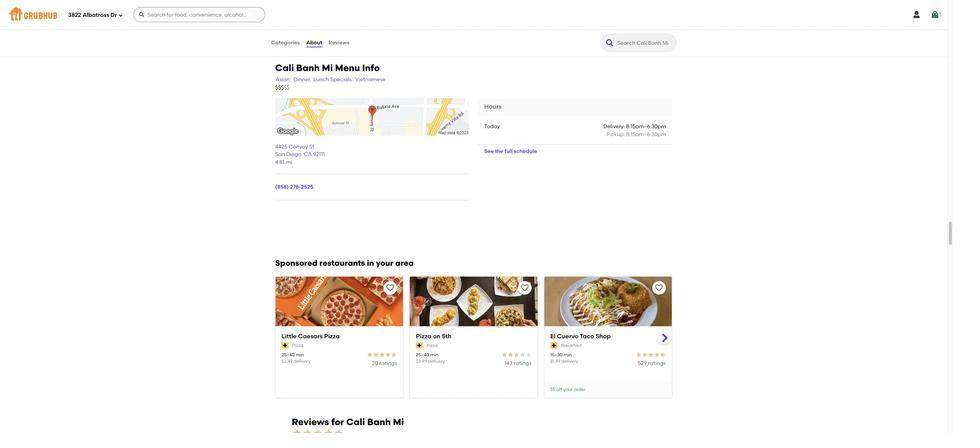 Task type: describe. For each thing, give the bounding box(es) containing it.
,
[[301, 151, 303, 158]]

ratings for pizza on 5th
[[514, 361, 532, 367]]

little caesars pizza link
[[282, 333, 397, 341]]

about button
[[306, 29, 323, 56]]

see the full schedule button
[[479, 145, 543, 158]]

cuervo
[[557, 333, 579, 340]]

sponsored
[[275, 258, 318, 268]]

3822
[[68, 12, 81, 18]]

taco
[[580, 333, 595, 340]]

albatross
[[83, 12, 109, 18]]

reviews button
[[328, 29, 350, 56]]

(858)
[[275, 184, 289, 190]]

(858) 278-2525
[[275, 184, 314, 190]]

on
[[433, 333, 441, 340]]

4425 convoy st san diego , ca 92111 4.81 mi
[[275, 144, 325, 165]]

25–40 for little
[[282, 352, 295, 358]]

4425
[[275, 144, 288, 150]]

san
[[275, 151, 285, 158]]

pizza on 5th logo image
[[410, 277, 538, 340]]

see the full schedule
[[485, 148, 537, 155]]

8:15am–6:30pm for delivery: 8:15am–6:30pm
[[627, 124, 667, 130]]

4.81
[[275, 159, 285, 165]]

(858) 278-2525 button
[[275, 183, 314, 191]]

2525
[[301, 184, 314, 190]]

Search Cali Banh Mi search field
[[617, 40, 675, 47]]

143
[[505, 361, 513, 367]]

menu
[[335, 62, 360, 73]]

$$$$$
[[275, 84, 290, 91]]

hours
[[485, 103, 502, 110]]

pizza on 5th
[[416, 333, 452, 340]]

caesars
[[298, 333, 323, 340]]

restaurants
[[320, 258, 365, 268]]

area
[[396, 258, 414, 268]]

278-
[[290, 184, 301, 190]]

lunch specials, button
[[313, 76, 354, 84]]

1 vertical spatial banh
[[367, 417, 391, 428]]

lunch
[[314, 76, 329, 83]]

pizza on 5th link
[[416, 333, 532, 341]]

0 vertical spatial mi
[[322, 62, 333, 73]]

delivery for caesars
[[294, 359, 311, 364]]

1
[[940, 11, 942, 18]]

specials,
[[330, 76, 353, 83]]

1 horizontal spatial svg image
[[913, 10, 922, 19]]

reviews for reviews for cali banh mi
[[292, 417, 329, 428]]

529 ratings
[[638, 361, 666, 367]]

st
[[309, 144, 315, 150]]

cali banh mi menu info
[[275, 62, 380, 73]]

for
[[331, 417, 344, 428]]

5th
[[442, 333, 452, 340]]

save this restaurant image for el cuervo taco shop
[[655, 284, 664, 293]]

1 button
[[931, 8, 942, 21]]

reviews for reviews
[[329, 39, 350, 46]]

save this restaurant image
[[521, 284, 530, 293]]

el
[[551, 333, 556, 340]]

shop
[[596, 333, 611, 340]]

20 ratings
[[372, 361, 397, 367]]

categories
[[271, 39, 300, 46]]

delivery: 8:15am–6:30pm
[[604, 124, 667, 130]]

diego
[[286, 151, 301, 158]]

el cuervo taco shop logo image
[[545, 277, 672, 340]]

ratings for little caesars pizza
[[380, 361, 397, 367]]

529
[[638, 361, 647, 367]]

1 vertical spatial cali
[[346, 417, 365, 428]]

ca
[[304, 151, 312, 158]]

vietnamese button
[[355, 76, 386, 84]]

pickup: 8:15am–6:30pm
[[607, 131, 667, 138]]

min for caesars
[[296, 352, 304, 358]]

pizza down pizza on 5th
[[427, 343, 438, 348]]



Task type: vqa. For each thing, say whether or not it's contained in the screenshot.
Grade within the CEREMONIAL GRADE MATCHA · ALMOND CASHEW MILK · ROSE WATER ·
no



Task type: locate. For each thing, give the bounding box(es) containing it.
25–40 min $3.99 delivery
[[416, 352, 445, 364]]

el cuervo taco shop
[[551, 333, 611, 340]]

full
[[505, 148, 513, 155]]

1 horizontal spatial banh
[[367, 417, 391, 428]]

subscription pass image down el
[[551, 343, 558, 349]]

143 ratings
[[505, 361, 532, 367]]

$5 off your order
[[551, 387, 586, 392]]

1 horizontal spatial mi
[[393, 417, 404, 428]]

dinner,
[[294, 76, 311, 83]]

your right in
[[376, 258, 394, 268]]

min inside 25–40 min $2.49 delivery
[[296, 352, 304, 358]]

25–40 inside 25–40 min $3.99 delivery
[[416, 352, 429, 358]]

subscription pass image for el
[[551, 343, 558, 349]]

vietnamese
[[355, 76, 386, 83]]

delivery inside 25–40 min $2.49 delivery
[[294, 359, 311, 364]]

8:15am–6:30pm down delivery: 8:15am–6:30pm
[[627, 131, 667, 138]]

save this restaurant image for little caesars pizza
[[386, 284, 395, 293]]

mi
[[322, 62, 333, 73], [393, 417, 404, 428]]

order
[[574, 387, 586, 392]]

20
[[372, 361, 378, 367]]

$5
[[551, 387, 556, 392]]

0 horizontal spatial ratings
[[380, 361, 397, 367]]

1 horizontal spatial save this restaurant button
[[518, 281, 532, 295]]

ratings
[[380, 361, 397, 367], [514, 361, 532, 367], [648, 361, 666, 367]]

min for on
[[430, 352, 439, 358]]

dr
[[111, 12, 117, 18]]

reviews right about
[[329, 39, 350, 46]]

8:15am–6:30pm for pickup: 8:15am–6:30pm
[[627, 131, 667, 138]]

ratings right 143
[[514, 361, 532, 367]]

0 horizontal spatial subscription pass image
[[282, 343, 289, 349]]

delivery right $3.99
[[428, 359, 445, 364]]

1 vertical spatial mi
[[393, 417, 404, 428]]

the
[[495, 148, 504, 155]]

8:15am–6:30pm
[[627, 124, 667, 130], [627, 131, 667, 138]]

banh
[[296, 62, 320, 73], [367, 417, 391, 428]]

reviews left for
[[292, 417, 329, 428]]

Search for food, convenience, alcohol... search field
[[134, 7, 265, 22]]

el cuervo taco shop link
[[551, 333, 666, 341]]

2 horizontal spatial svg image
[[931, 10, 940, 19]]

your
[[376, 258, 394, 268], [564, 387, 573, 392]]

3 save this restaurant button from the left
[[653, 281, 666, 295]]

2 horizontal spatial save this restaurant button
[[653, 281, 666, 295]]

pizza down little at the bottom left of the page
[[292, 343, 303, 348]]

in
[[367, 258, 374, 268]]

ratings for el cuervo taco shop
[[648, 361, 666, 367]]

$3.99
[[416, 359, 427, 364]]

2 min from the left
[[430, 352, 439, 358]]

3 min from the left
[[564, 352, 572, 358]]

92111
[[313, 151, 325, 158]]

off
[[557, 387, 563, 392]]

asian, dinner, lunch specials, vietnamese
[[276, 76, 386, 83]]

0 horizontal spatial save this restaurant button
[[384, 281, 397, 295]]

1 horizontal spatial cali
[[346, 417, 365, 428]]

1 horizontal spatial min
[[430, 352, 439, 358]]

1 horizontal spatial 25–40
[[416, 352, 429, 358]]

delivery right $1.49
[[562, 359, 579, 364]]

0 horizontal spatial svg image
[[139, 12, 145, 18]]

min for cuervo
[[564, 352, 572, 358]]

1 subscription pass image from the left
[[282, 343, 289, 349]]

0 vertical spatial reviews
[[329, 39, 350, 46]]

25–40
[[282, 352, 295, 358], [416, 352, 429, 358]]

2 save this restaurant button from the left
[[518, 281, 532, 295]]

min inside 25–40 min $3.99 delivery
[[430, 352, 439, 358]]

3 delivery from the left
[[562, 359, 579, 364]]

$$$
[[275, 84, 284, 91]]

$2.49
[[282, 359, 293, 364]]

categories button
[[271, 29, 300, 56]]

1 save this restaurant image from the left
[[386, 284, 395, 293]]

1 vertical spatial your
[[564, 387, 573, 392]]

min down pizza on 5th
[[430, 352, 439, 358]]

delivery for cuervo
[[562, 359, 579, 364]]

8:15am–6:30pm up pickup: 8:15am–6:30pm
[[627, 124, 667, 130]]

dinner, button
[[293, 76, 312, 84]]

25–40 up $3.99
[[416, 352, 429, 358]]

main navigation navigation
[[0, 0, 948, 29]]

little caesars pizza logo image
[[276, 277, 403, 340]]

0 horizontal spatial 25–40
[[282, 352, 295, 358]]

info
[[362, 62, 380, 73]]

0 vertical spatial your
[[376, 258, 394, 268]]

2 25–40 from the left
[[416, 352, 429, 358]]

asian,
[[276, 76, 291, 83]]

cali right for
[[346, 417, 365, 428]]

0 vertical spatial banh
[[296, 62, 320, 73]]

svg image inside 1 button
[[931, 10, 940, 19]]

2 ratings from the left
[[514, 361, 532, 367]]

pizza right caesars
[[324, 333, 340, 340]]

min
[[296, 352, 304, 358], [430, 352, 439, 358], [564, 352, 572, 358]]

delivery right $2.49
[[294, 359, 311, 364]]

1 8:15am–6:30pm from the top
[[627, 124, 667, 130]]

min down breakfast
[[564, 352, 572, 358]]

pizza
[[324, 333, 340, 340], [416, 333, 432, 340], [292, 343, 303, 348], [427, 343, 438, 348]]

1 ratings from the left
[[380, 361, 397, 367]]

2 horizontal spatial ratings
[[648, 361, 666, 367]]

1 25–40 from the left
[[282, 352, 295, 358]]

subscription pass image
[[282, 343, 289, 349], [551, 343, 558, 349]]

svg image
[[118, 13, 123, 17]]

about
[[306, 39, 322, 46]]

svg image
[[913, 10, 922, 19], [931, 10, 940, 19], [139, 12, 145, 18]]

0 horizontal spatial delivery
[[294, 359, 311, 364]]

2 horizontal spatial delivery
[[562, 359, 579, 364]]

0 horizontal spatial save this restaurant image
[[386, 284, 395, 293]]

1 vertical spatial 8:15am–6:30pm
[[627, 131, 667, 138]]

breakfast
[[561, 343, 582, 348]]

save this restaurant button
[[384, 281, 397, 295], [518, 281, 532, 295], [653, 281, 666, 295]]

2 horizontal spatial min
[[564, 352, 572, 358]]

$1.49
[[551, 359, 561, 364]]

1 save this restaurant button from the left
[[384, 281, 397, 295]]

1 horizontal spatial delivery
[[428, 359, 445, 364]]

delivery
[[294, 359, 311, 364], [428, 359, 445, 364], [562, 359, 579, 364]]

1 vertical spatial reviews
[[292, 417, 329, 428]]

0 horizontal spatial mi
[[322, 62, 333, 73]]

reviews inside button
[[329, 39, 350, 46]]

min down caesars
[[296, 352, 304, 358]]

see
[[485, 148, 494, 155]]

1 min from the left
[[296, 352, 304, 358]]

3822 albatross dr
[[68, 12, 117, 18]]

15–30 min $1.49 delivery
[[551, 352, 579, 364]]

ratings right 20
[[380, 361, 397, 367]]

little
[[282, 333, 297, 340]]

pickup:
[[607, 131, 625, 138]]

subscription pass image for little
[[282, 343, 289, 349]]

25–40 for pizza
[[416, 352, 429, 358]]

reviews
[[329, 39, 350, 46], [292, 417, 329, 428]]

pizza up subscription pass image
[[416, 333, 432, 340]]

1 horizontal spatial ratings
[[514, 361, 532, 367]]

save this restaurant button for little caesars pizza
[[384, 281, 397, 295]]

0 horizontal spatial min
[[296, 352, 304, 358]]

your right off
[[564, 387, 573, 392]]

0 horizontal spatial banh
[[296, 62, 320, 73]]

ratings right 529 on the bottom of the page
[[648, 361, 666, 367]]

cali up asian,
[[275, 62, 294, 73]]

min inside 15–30 min $1.49 delivery
[[564, 352, 572, 358]]

25–40 up $2.49
[[282, 352, 295, 358]]

25–40 inside 25–40 min $2.49 delivery
[[282, 352, 295, 358]]

star icon image
[[367, 352, 373, 358], [373, 352, 379, 358], [379, 352, 385, 358], [385, 352, 391, 358], [391, 352, 397, 358], [391, 352, 397, 358], [502, 352, 508, 358], [508, 352, 514, 358], [514, 352, 520, 358], [514, 352, 520, 358], [520, 352, 526, 358], [526, 352, 532, 358], [636, 352, 642, 358], [642, 352, 648, 358], [648, 352, 654, 358], [654, 352, 660, 358], [660, 352, 666, 358], [660, 352, 666, 358], [292, 428, 302, 433], [302, 428, 313, 433], [313, 428, 324, 433], [324, 428, 334, 433], [334, 428, 345, 433], [334, 428, 345, 433]]

25–40 min $2.49 delivery
[[282, 352, 311, 364]]

little caesars pizza
[[282, 333, 340, 340]]

2 8:15am–6:30pm from the top
[[627, 131, 667, 138]]

15–30
[[551, 352, 563, 358]]

0 horizontal spatial cali
[[275, 62, 294, 73]]

sponsored restaurants in your area
[[275, 258, 414, 268]]

reviews for cali banh mi
[[292, 417, 404, 428]]

2 delivery from the left
[[428, 359, 445, 364]]

3 ratings from the left
[[648, 361, 666, 367]]

0 horizontal spatial your
[[376, 258, 394, 268]]

save this restaurant button for el cuervo taco shop
[[653, 281, 666, 295]]

0 vertical spatial cali
[[275, 62, 294, 73]]

save this restaurant button for pizza on 5th
[[518, 281, 532, 295]]

1 horizontal spatial save this restaurant image
[[655, 284, 664, 293]]

delivery inside 15–30 min $1.49 delivery
[[562, 359, 579, 364]]

1 horizontal spatial subscription pass image
[[551, 343, 558, 349]]

delivery:
[[604, 124, 625, 130]]

subscription pass image down little at the bottom left of the page
[[282, 343, 289, 349]]

asian, button
[[275, 76, 292, 84]]

1 horizontal spatial your
[[564, 387, 573, 392]]

convoy
[[289, 144, 308, 150]]

search icon image
[[606, 38, 615, 47]]

0 vertical spatial 8:15am–6:30pm
[[627, 124, 667, 130]]

delivery for on
[[428, 359, 445, 364]]

subscription pass image
[[416, 343, 424, 349]]

today
[[485, 124, 500, 130]]

schedule
[[514, 148, 537, 155]]

delivery inside 25–40 min $3.99 delivery
[[428, 359, 445, 364]]

2 save this restaurant image from the left
[[655, 284, 664, 293]]

1 delivery from the left
[[294, 359, 311, 364]]

save this restaurant image
[[386, 284, 395, 293], [655, 284, 664, 293]]

2 subscription pass image from the left
[[551, 343, 558, 349]]

mi
[[286, 159, 292, 165]]



